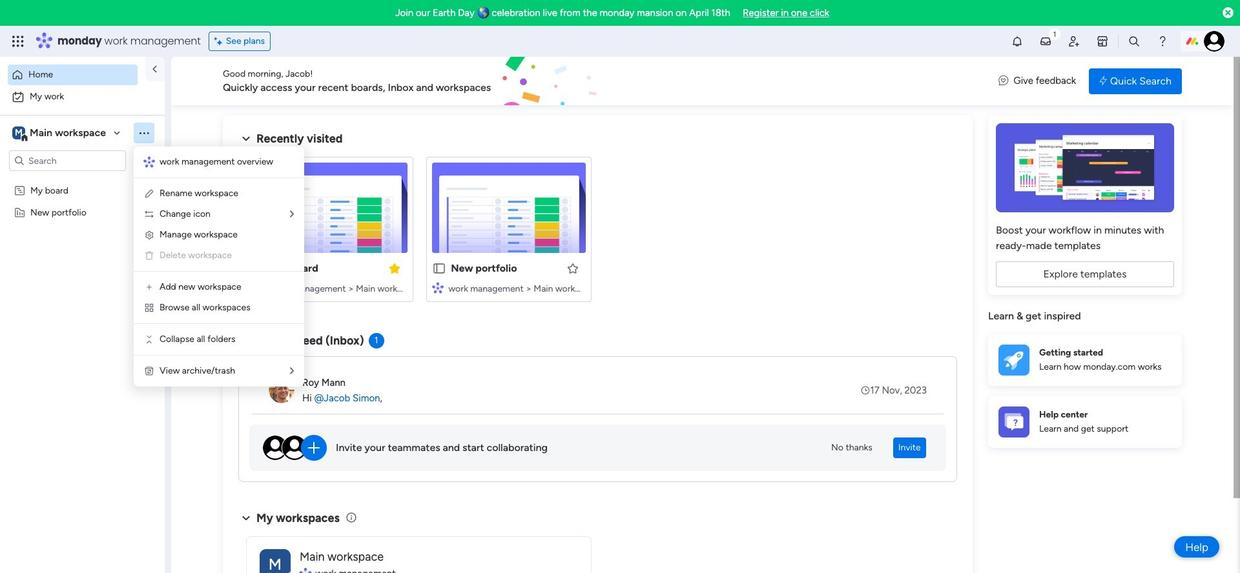 Task type: describe. For each thing, give the bounding box(es) containing it.
quick search results list box
[[238, 147, 958, 318]]

add to favorites image
[[566, 262, 579, 275]]

1 element
[[369, 333, 384, 349]]

templates image image
[[1000, 123, 1171, 213]]

see plans image
[[214, 34, 226, 48]]

close my workspaces image
[[238, 511, 254, 527]]

workspace image
[[260, 550, 291, 574]]

search everything image
[[1128, 35, 1141, 48]]

getting started element
[[989, 334, 1183, 386]]

select product image
[[12, 35, 25, 48]]

v2 bolt switch image
[[1100, 74, 1108, 88]]

help image
[[1157, 35, 1170, 48]]

update feed image
[[1040, 35, 1053, 48]]

manage workspace image
[[144, 230, 154, 240]]

collapse all folders image
[[144, 335, 154, 345]]

public board image
[[255, 262, 269, 276]]

component image
[[433, 282, 444, 294]]



Task type: locate. For each thing, give the bounding box(es) containing it.
workspace selection element
[[12, 125, 108, 142]]

v2 user feedback image
[[999, 74, 1009, 88]]

menu item
[[144, 248, 294, 264]]

rename workspace image
[[144, 189, 154, 199]]

workspace options image
[[138, 127, 151, 139]]

2 vertical spatial option
[[0, 179, 165, 181]]

add new workspace image
[[144, 282, 154, 293]]

monday marketplace image
[[1097, 35, 1110, 48]]

roy mann image
[[269, 378, 295, 404]]

Search in workspace field
[[27, 153, 108, 168]]

public board image
[[433, 262, 447, 276]]

help center element
[[989, 396, 1183, 448]]

browse all workspaces image
[[144, 303, 154, 313]]

change icon image
[[144, 209, 154, 220]]

invite members image
[[1068, 35, 1081, 48]]

0 vertical spatial option
[[8, 65, 138, 85]]

remove from favorites image
[[389, 262, 401, 275]]

1 vertical spatial option
[[8, 87, 157, 107]]

view archive/trash image
[[144, 366, 154, 377]]

list box
[[0, 177, 165, 398]]

close recently visited image
[[238, 131, 254, 147]]

delete workspace image
[[144, 251, 154, 261]]

jacob simon image
[[1205, 31, 1225, 52]]

workspace image
[[12, 126, 25, 140]]

1 image
[[1050, 26, 1061, 41]]

option
[[8, 65, 138, 85], [8, 87, 157, 107], [0, 179, 165, 181]]

menu
[[134, 147, 304, 387]]

notifications image
[[1011, 35, 1024, 48]]



Task type: vqa. For each thing, say whether or not it's contained in the screenshot.
"ENTERPRISE TIER SELECTED" 'option'
no



